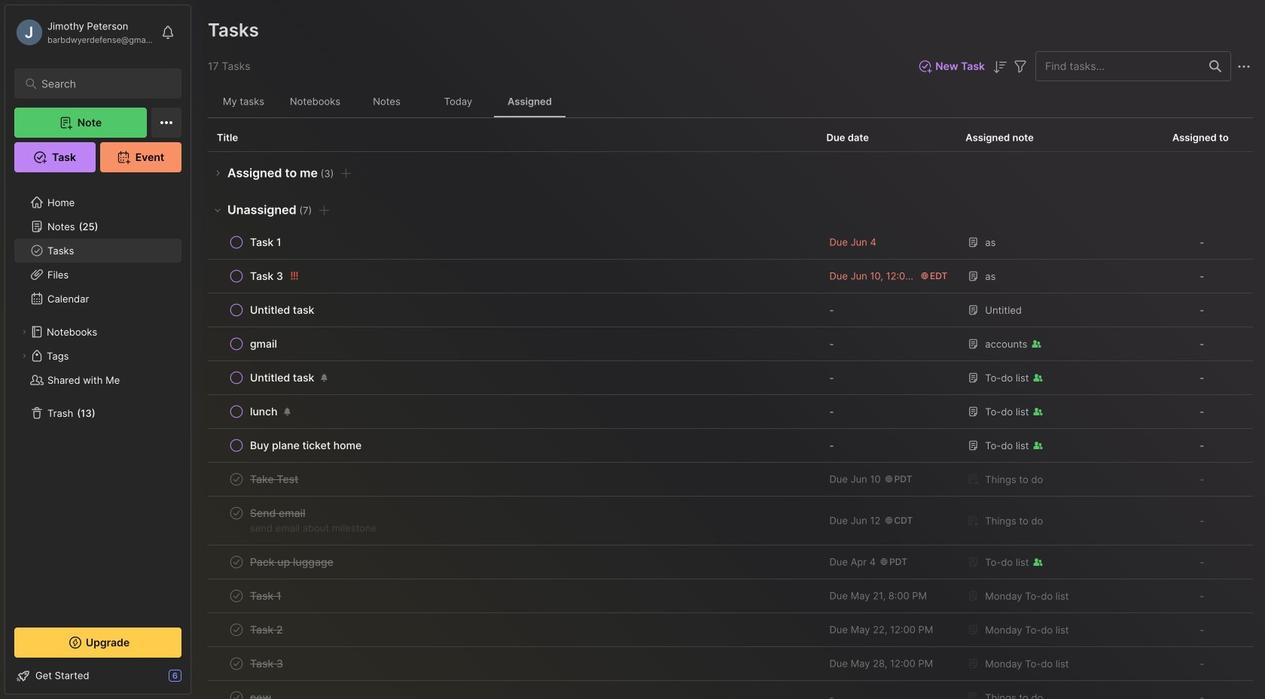 Task type: vqa. For each thing, say whether or not it's contained in the screenshot.
Trash Link
no



Task type: locate. For each thing, give the bounding box(es) containing it.
Find tasks… text field
[[1036, 54, 1201, 79]]

task 1 2 cell
[[250, 235, 281, 250]]

take test 9 cell
[[250, 472, 299, 487]]

collapse unassigned image
[[212, 204, 224, 216]]

1 vertical spatial create a task image
[[315, 201, 333, 220]]

tree
[[5, 182, 191, 615]]

Search text field
[[41, 77, 162, 91]]

Sort tasks by… field
[[991, 57, 1009, 76]]

create a task image
[[337, 165, 355, 183], [315, 201, 333, 220]]

row
[[208, 226, 1253, 260], [217, 232, 808, 253], [208, 260, 1253, 294], [217, 266, 808, 287], [208, 294, 1253, 328], [217, 300, 808, 321], [208, 328, 1253, 362], [217, 334, 808, 355], [208, 362, 1253, 395], [217, 368, 808, 389], [208, 395, 1253, 429], [217, 401, 808, 423], [208, 429, 1253, 463], [217, 435, 808, 456], [208, 463, 1253, 497], [217, 469, 808, 490], [208, 497, 1253, 546], [217, 503, 808, 539], [208, 546, 1253, 580], [217, 552, 808, 573], [208, 580, 1253, 614], [217, 586, 808, 607], [208, 614, 1253, 648], [217, 620, 808, 641], [208, 648, 1253, 682], [217, 654, 808, 675], [208, 682, 1253, 700], [217, 688, 808, 700]]

0 horizontal spatial create a task image
[[315, 201, 333, 220]]

1 horizontal spatial create a task image
[[337, 165, 355, 183]]

row group
[[208, 152, 1253, 700]]

Filter tasks field
[[1012, 57, 1030, 76]]

pack up luggage 11 cell
[[250, 555, 334, 570]]

create a task image for "collapse unassigned" icon
[[315, 201, 333, 220]]

new 15 cell
[[250, 691, 271, 700]]

untitled task 4 cell
[[250, 303, 314, 318]]

create a task image for 'expand assignedtome' image
[[337, 165, 355, 183]]

filter tasks image
[[1012, 58, 1030, 76]]

Help and Learning task checklist field
[[5, 664, 191, 688]]

buy plane ticket home 8 cell
[[250, 438, 362, 453]]

0 vertical spatial create a task image
[[337, 165, 355, 183]]

None search field
[[41, 75, 162, 93]]

untitled task 6 cell
[[250, 371, 314, 386]]



Task type: describe. For each thing, give the bounding box(es) containing it.
gmail 5 cell
[[250, 337, 277, 352]]

expand notebooks image
[[20, 328, 29, 337]]

expand tags image
[[20, 352, 29, 361]]

click to collapse image
[[190, 672, 201, 690]]

task 1 12 cell
[[250, 589, 281, 604]]

Account field
[[14, 17, 154, 47]]

task 3 14 cell
[[250, 657, 283, 672]]

expand assignedtome image
[[212, 167, 224, 179]]

task 2 13 cell
[[250, 623, 283, 638]]

lunch 7 cell
[[250, 404, 278, 420]]

more actions and view options image
[[1235, 58, 1253, 76]]

none search field inside main element
[[41, 75, 162, 93]]

task 3 3 cell
[[250, 269, 283, 284]]

tree inside main element
[[5, 182, 191, 615]]

send email 10 cell
[[250, 506, 305, 521]]

More actions and view options field
[[1231, 57, 1253, 76]]

main element
[[0, 0, 196, 700]]



